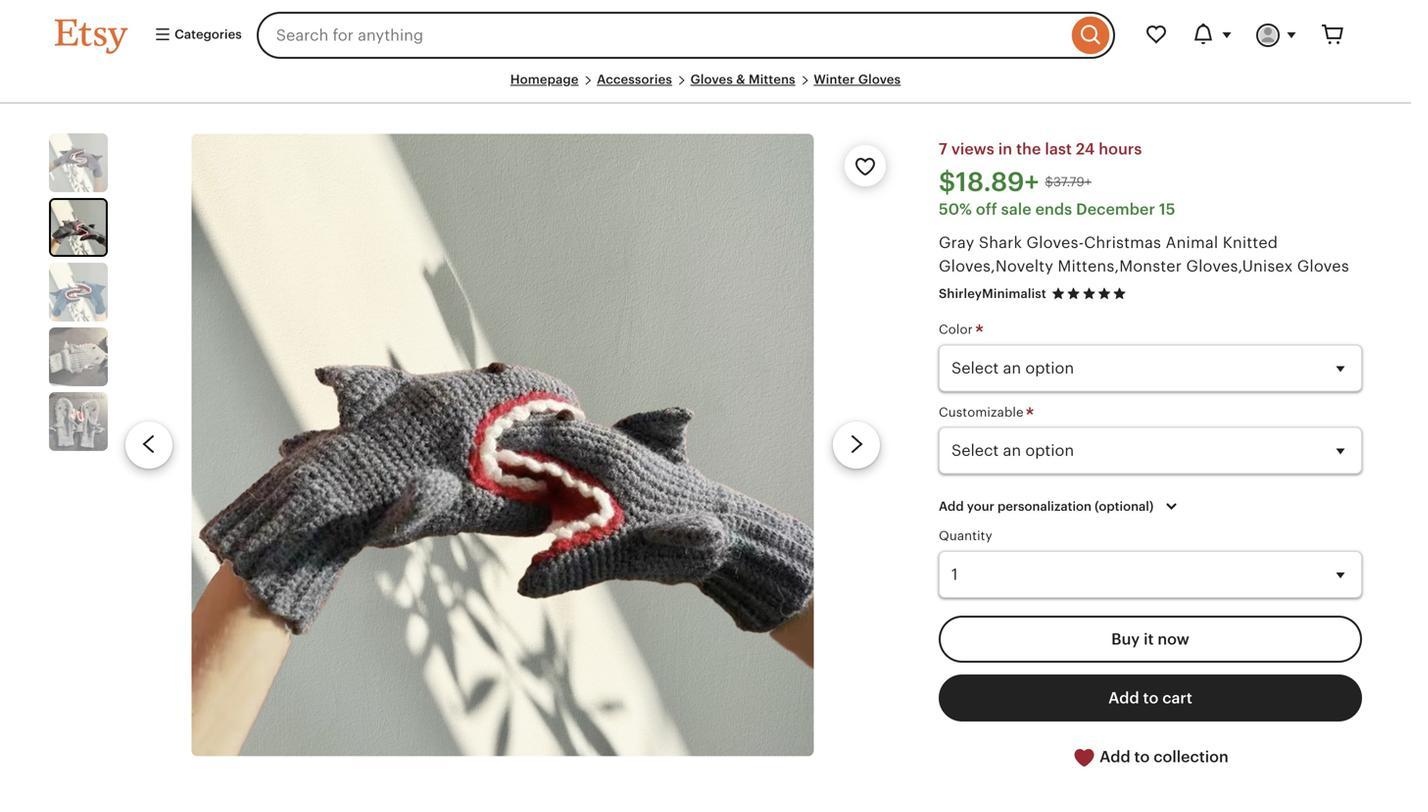 Task type: vqa. For each thing, say whether or not it's contained in the screenshot.
$27.49
no



Task type: locate. For each thing, give the bounding box(es) containing it.
to left cart
[[1144, 689, 1159, 707]]

it
[[1144, 630, 1155, 648]]

the
[[1017, 140, 1042, 158]]

cart
[[1163, 689, 1193, 707]]

gloves right winter at the right of the page
[[859, 72, 901, 87]]

gloves left '&'
[[691, 72, 733, 87]]

menu bar
[[55, 71, 1357, 104]]

1 vertical spatial to
[[1135, 748, 1150, 766]]

accessories
[[597, 72, 673, 87]]

Search for anything text field
[[257, 12, 1068, 59]]

gloves
[[691, 72, 733, 87], [859, 72, 901, 87], [1298, 257, 1350, 275]]

$18.89+
[[939, 167, 1040, 197]]

add for add to collection
[[1100, 748, 1131, 766]]

add inside dropdown button
[[939, 499, 964, 514]]

gloves & mittens
[[691, 72, 796, 87]]

1 horizontal spatial gray shark gloves-christmas animal knitted glovesnovelty image 2 image
[[192, 134, 814, 756]]

shirleyminimalist link
[[939, 286, 1047, 301]]

buy it now button
[[939, 616, 1363, 663]]

gray shark gloves-christmas animal knitted glovesnovelty image 2 image
[[192, 134, 814, 756], [51, 200, 106, 255]]

categories
[[172, 27, 242, 42]]

to left 'collection'
[[1135, 748, 1150, 766]]

add left your
[[939, 499, 964, 514]]

winter gloves link
[[814, 72, 901, 87]]

mittens
[[749, 72, 796, 87]]

$37.79+
[[1046, 175, 1092, 189]]

gray shark gloves-christmas animal knitted glovesnovelty image 4 image
[[49, 328, 108, 387]]

add to collection
[[1096, 748, 1229, 766]]

add left cart
[[1109, 689, 1140, 707]]

to for collection
[[1135, 748, 1150, 766]]

24
[[1077, 140, 1096, 158]]

0 horizontal spatial gloves
[[691, 72, 733, 87]]

ends
[[1036, 200, 1073, 218]]

to
[[1144, 689, 1159, 707], [1135, 748, 1150, 766]]

0 vertical spatial add
[[939, 499, 964, 514]]

&
[[737, 72, 746, 87]]

0 vertical spatial to
[[1144, 689, 1159, 707]]

in
[[999, 140, 1013, 158]]

gray shark gloves-christmas animal knitted gloves,novelty mittens,monster gloves,unisex gloves
[[939, 234, 1350, 275]]

add
[[939, 499, 964, 514], [1109, 689, 1140, 707], [1100, 748, 1131, 766]]

0 horizontal spatial gray shark gloves-christmas animal knitted glovesnovelty image 2 image
[[51, 200, 106, 255]]

gloves & mittens link
[[691, 72, 796, 87]]

gloves-
[[1027, 234, 1085, 251]]

2 horizontal spatial gloves
[[1298, 257, 1350, 275]]

1 vertical spatial add
[[1109, 689, 1140, 707]]

christmas
[[1085, 234, 1162, 251]]

winter gloves
[[814, 72, 901, 87]]

add to cart button
[[939, 674, 1363, 721]]

15
[[1160, 200, 1176, 218]]

december
[[1077, 200, 1156, 218]]

mittens,monster
[[1058, 257, 1183, 275]]

add for add to cart
[[1109, 689, 1140, 707]]

quantity
[[939, 529, 993, 543]]

50% off sale ends december 15
[[939, 200, 1176, 218]]

gloves right gloves,unisex
[[1298, 257, 1350, 275]]

gray
[[939, 234, 975, 251]]

gloves,unisex
[[1187, 257, 1294, 275]]

2 vertical spatial add
[[1100, 748, 1131, 766]]

add for add your personalization (optional)
[[939, 499, 964, 514]]

add to cart
[[1109, 689, 1193, 707]]

add down add to cart
[[1100, 748, 1131, 766]]

None search field
[[257, 12, 1116, 59]]



Task type: describe. For each thing, give the bounding box(es) containing it.
winter
[[814, 72, 856, 87]]

your
[[968, 499, 995, 514]]

gloves inside gray shark gloves-christmas animal knitted gloves,novelty mittens,monster gloves,unisex gloves
[[1298, 257, 1350, 275]]

now
[[1158, 630, 1190, 648]]

knitted
[[1223, 234, 1279, 251]]

categories banner
[[20, 0, 1392, 71]]

gloves,novelty
[[939, 257, 1054, 275]]

customizable
[[939, 405, 1028, 420]]

gray shark gloves-christmas animal knitted glovesnovelty image 1 image
[[49, 134, 108, 192]]

1 horizontal spatial gloves
[[859, 72, 901, 87]]

add to collection button
[[939, 733, 1363, 782]]

color
[[939, 322, 977, 337]]

buy
[[1112, 630, 1141, 648]]

hours
[[1099, 140, 1143, 158]]

buy it now
[[1112, 630, 1190, 648]]

7
[[939, 140, 948, 158]]

(optional)
[[1095, 499, 1154, 514]]

views
[[952, 140, 995, 158]]

50%
[[939, 200, 973, 218]]

accessories link
[[597, 72, 673, 87]]

sale
[[1002, 200, 1032, 218]]

shirleyminimalist
[[939, 286, 1047, 301]]

none search field inside categories banner
[[257, 12, 1116, 59]]

shark
[[979, 234, 1023, 251]]

$18.89+ $37.79+
[[939, 167, 1092, 197]]

to for cart
[[1144, 689, 1159, 707]]

menu bar containing homepage
[[55, 71, 1357, 104]]

homepage link
[[511, 72, 579, 87]]

personalization
[[998, 499, 1092, 514]]

add your personalization (optional)
[[939, 499, 1154, 514]]

off
[[976, 200, 998, 218]]

gray shark gloves-christmas animal knitted glovesnovelty image 3 image
[[49, 263, 108, 322]]

gray shark gloves-christmas animal knitted glovesnovelty image 5 image
[[49, 392, 108, 451]]

animal
[[1166, 234, 1219, 251]]

last
[[1046, 140, 1073, 158]]

7 views in the last 24 hours
[[939, 140, 1143, 158]]

homepage
[[511, 72, 579, 87]]

collection
[[1154, 748, 1229, 766]]

categories button
[[139, 18, 251, 53]]

add your personalization (optional) button
[[925, 486, 1198, 527]]



